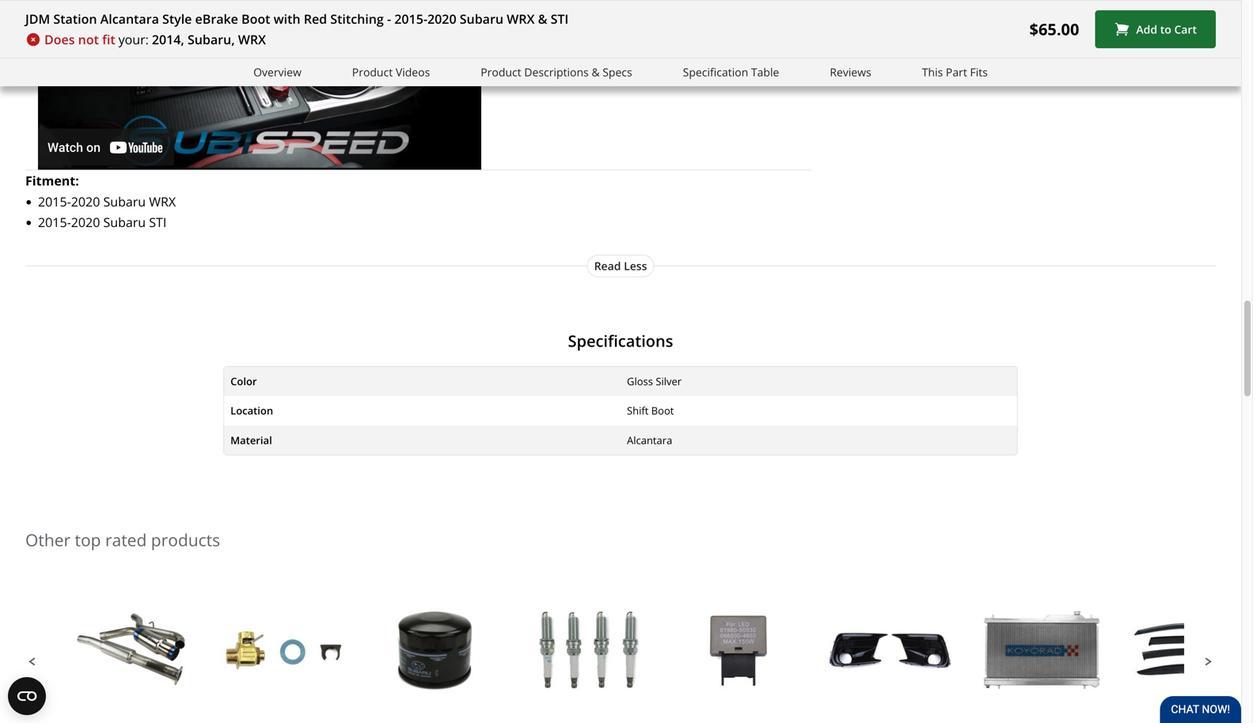 Task type: locate. For each thing, give the bounding box(es) containing it.
products
[[151, 529, 220, 552]]

1 horizontal spatial product
[[481, 65, 522, 80]]

sti
[[551, 10, 569, 27], [149, 214, 167, 231]]

-
[[387, 10, 391, 27]]

product videos
[[352, 65, 430, 80]]

& up product descriptions & specs
[[538, 10, 548, 27]]

product descriptions & specs link
[[481, 63, 633, 81]]

material
[[231, 434, 272, 448]]

table
[[752, 65, 780, 80]]

subaru
[[460, 10, 504, 27], [103, 193, 146, 210], [103, 214, 146, 231]]

wrx inside fitment: 2015-2020 subaru wrx 2015-2020 subaru sti
[[149, 193, 176, 210]]

product
[[352, 65, 393, 80], [481, 65, 522, 80]]

add to cart
[[1137, 22, 1198, 37]]

0 vertical spatial subaru
[[460, 10, 504, 27]]

1 vertical spatial alcantara
[[627, 434, 673, 448]]

does
[[44, 31, 75, 48]]

open widget image
[[8, 678, 46, 716]]

silver
[[656, 375, 682, 389]]

overview link
[[254, 63, 302, 81]]

alcantara up the your:
[[100, 10, 159, 27]]

1 vertical spatial wrx
[[238, 31, 266, 48]]

2020
[[428, 10, 457, 27], [71, 193, 100, 210], [71, 214, 100, 231]]

0 horizontal spatial product
[[352, 65, 393, 80]]

specification table link
[[683, 63, 780, 81]]

location
[[231, 404, 273, 418]]

0 horizontal spatial boot
[[242, 10, 270, 27]]

read less
[[595, 258, 647, 274]]

your:
[[119, 31, 149, 48]]

sti inside fitment: 2015-2020 subaru wrx 2015-2020 subaru sti
[[149, 214, 167, 231]]

2 product from the left
[[481, 65, 522, 80]]

product left 'descriptions'
[[481, 65, 522, 80]]

not
[[78, 31, 99, 48]]

1 vertical spatial &
[[592, 65, 600, 80]]

specification table
[[683, 65, 780, 80]]

specs
[[603, 65, 633, 80]]

0 vertical spatial sti
[[551, 10, 569, 27]]

stitching
[[331, 10, 384, 27]]

read
[[595, 258, 621, 274]]

2015-
[[395, 10, 428, 27], [38, 193, 71, 210], [38, 214, 71, 231]]

2 vertical spatial 2020
[[71, 214, 100, 231]]

product for product videos
[[352, 65, 393, 80]]

boot
[[242, 10, 270, 27], [652, 404, 674, 418]]

gloss silver
[[627, 375, 682, 389]]

1 horizontal spatial wrx
[[238, 31, 266, 48]]

jdm
[[25, 10, 50, 27]]

wrx
[[507, 10, 535, 27], [238, 31, 266, 48], [149, 193, 176, 210]]

boot left the with
[[242, 10, 270, 27]]

product left videos
[[352, 65, 393, 80]]

1 vertical spatial boot
[[652, 404, 674, 418]]

0 vertical spatial boot
[[242, 10, 270, 27]]

alcantara
[[100, 10, 159, 27], [627, 434, 673, 448]]

0 vertical spatial 2020
[[428, 10, 457, 27]]

subaru,
[[188, 31, 235, 48]]

product descriptions & specs
[[481, 65, 633, 80]]

2014,
[[152, 31, 184, 48]]

&
[[538, 10, 548, 27], [592, 65, 600, 80]]

0 horizontal spatial wrx
[[149, 193, 176, 210]]

boot right shift in the bottom of the page
[[652, 404, 674, 418]]

2 horizontal spatial wrx
[[507, 10, 535, 27]]

0 horizontal spatial &
[[538, 10, 548, 27]]

rated
[[105, 529, 147, 552]]

& left specs
[[592, 65, 600, 80]]

other
[[25, 529, 71, 552]]

1 vertical spatial sti
[[149, 214, 167, 231]]

reviews
[[830, 65, 872, 80]]

0 horizontal spatial alcantara
[[100, 10, 159, 27]]

product videos link
[[352, 63, 430, 81]]

0 vertical spatial 2015-
[[395, 10, 428, 27]]

alcantara down shift boot
[[627, 434, 673, 448]]

1 vertical spatial 2020
[[71, 193, 100, 210]]

gloss
[[627, 375, 653, 389]]

1 product from the left
[[352, 65, 393, 80]]

0 horizontal spatial sti
[[149, 214, 167, 231]]

2 vertical spatial wrx
[[149, 193, 176, 210]]

other top rated products
[[25, 529, 220, 552]]

$65.00
[[1030, 18, 1080, 40]]



Task type: describe. For each thing, give the bounding box(es) containing it.
2 vertical spatial subaru
[[103, 214, 146, 231]]

add
[[1137, 22, 1158, 37]]

1 horizontal spatial &
[[592, 65, 600, 80]]

with
[[274, 10, 301, 27]]

does not fit your: 2014, subaru, wrx
[[44, 31, 266, 48]]

1 horizontal spatial sti
[[551, 10, 569, 27]]

1 horizontal spatial alcantara
[[627, 434, 673, 448]]

color
[[231, 375, 257, 389]]

1 horizontal spatial boot
[[652, 404, 674, 418]]

0 vertical spatial &
[[538, 10, 548, 27]]

this
[[923, 65, 944, 80]]

0 vertical spatial alcantara
[[100, 10, 159, 27]]

cart
[[1175, 22, 1198, 37]]

2 vertical spatial 2015-
[[38, 214, 71, 231]]

specifications
[[568, 330, 674, 352]]

top
[[75, 529, 101, 552]]

fitment: 2015-2020 subaru wrx 2015-2020 subaru sti
[[25, 172, 176, 231]]

style
[[162, 10, 192, 27]]

fitment:
[[25, 172, 79, 189]]

fits
[[971, 65, 988, 80]]

descriptions
[[525, 65, 589, 80]]

add to cart button
[[1096, 10, 1217, 48]]

1 vertical spatial 2015-
[[38, 193, 71, 210]]

red
[[304, 10, 327, 27]]

this part fits link
[[923, 63, 988, 81]]

less
[[624, 258, 647, 274]]

fit
[[102, 31, 115, 48]]

shift
[[627, 404, 649, 418]]

jdm station alcantara style ebrake boot with red stitching - 2015-2020 subaru wrx & sti
[[25, 10, 569, 27]]

1 vertical spatial subaru
[[103, 193, 146, 210]]

product for product descriptions & specs
[[481, 65, 522, 80]]

overview
[[254, 65, 302, 80]]

videos
[[396, 65, 430, 80]]

part
[[946, 65, 968, 80]]

reviews link
[[830, 63, 872, 81]]

0 vertical spatial wrx
[[507, 10, 535, 27]]

this part fits
[[923, 65, 988, 80]]

to
[[1161, 22, 1172, 37]]

specification
[[683, 65, 749, 80]]

station
[[53, 10, 97, 27]]

shift boot
[[627, 404, 674, 418]]

ebrake
[[195, 10, 238, 27]]



Task type: vqa. For each thing, say whether or not it's contained in the screenshot.
Overview link
yes



